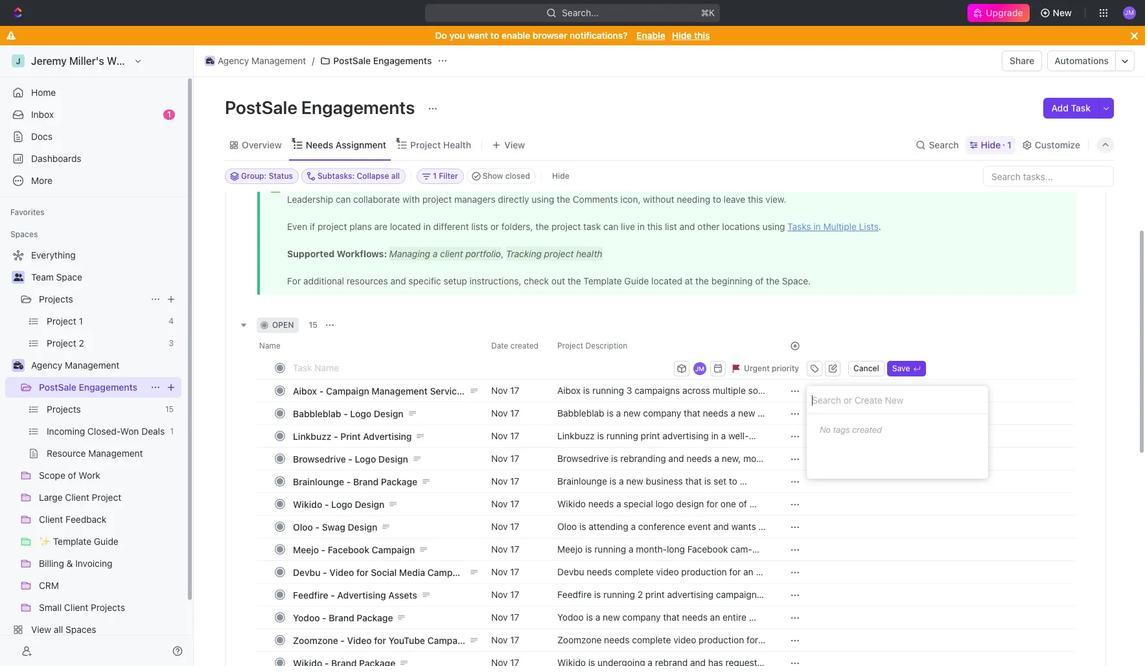 Task type: describe. For each thing, give the bounding box(es) containing it.
home
[[31, 87, 56, 98]]

wikido for wikido needs a special logo design for one of their sub-brands.
[[557, 498, 586, 509]]

notifications?
[[570, 30, 628, 41]]

- for yodoo
[[322, 612, 326, 623]]

content
[[676, 442, 708, 453]]

wikido - logo design link
[[290, 495, 481, 514]]

needs inside browsedrive is rebranding and needs a new, mod ern logo.
[[687, 453, 712, 464]]

upcoming
[[557, 578, 599, 589]]

advertising inside linkbuzz - print advertising link
[[363, 431, 412, 442]]

advertising inside feedfire is running 2 print advertising campaigns and needs creation of the assets.
[[667, 589, 714, 600]]

well-
[[729, 430, 749, 441]]

logo for wikido
[[331, 499, 353, 510]]

a inside linkbuzz is running print advertising in a well- known magazine and needs content creation.
[[721, 430, 726, 441]]

zoomzone - video for youtube campaign
[[293, 635, 471, 646]]

mod
[[743, 453, 766, 464]]

is for feedfire
[[594, 589, 601, 600]]

wikido needs a special logo design for one of their sub-brands.
[[557, 498, 750, 521]]

hide for hide
[[552, 171, 570, 181]]

media
[[628, 578, 653, 589]]

babbleblab - logo design link
[[290, 404, 481, 423]]

Search or Create New text field
[[807, 386, 988, 414]]

you
[[450, 30, 465, 41]]

browsedrive for browsedrive is rebranding and needs a new, mod ern logo.
[[557, 453, 609, 464]]

favorites
[[10, 207, 45, 217]]

- for devbu
[[323, 567, 327, 578]]

do
[[435, 30, 447, 41]]

user group image
[[13, 274, 23, 281]]

- for oloo
[[315, 521, 320, 532]]

browsedrive - logo design
[[293, 453, 408, 464]]

new
[[1053, 7, 1072, 18]]

design for oloo - swag design
[[348, 521, 377, 532]]

oloo - swag design
[[293, 521, 377, 532]]

is for browsedrive
[[611, 453, 618, 464]]

add task
[[1052, 102, 1091, 113]]

hide for hide 1
[[981, 139, 1001, 150]]

brand for yodoo
[[329, 612, 354, 623]]

brand for brainlounge
[[353, 476, 379, 487]]

Search tasks... text field
[[984, 167, 1114, 186]]

an inside yodoo is a new company that needs an entire brand package including logo design.
[[710, 612, 720, 623]]

design for browsedrive - logo design
[[378, 453, 408, 464]]

wikido - logo design
[[293, 499, 385, 510]]

devbu - video for social media campaign link
[[290, 563, 481, 582]]

1 horizontal spatial management
[[252, 55, 306, 66]]

customize button
[[1018, 136, 1084, 154]]

entire
[[723, 612, 747, 623]]

engagements inside sidebar navigation
[[79, 382, 137, 393]]

add task button
[[1044, 98, 1099, 119]]

0 vertical spatial agency management
[[218, 55, 306, 66]]

linkbuzz for linkbuzz - print advertising
[[293, 431, 331, 442]]

assignment
[[336, 139, 386, 150]]

creation
[[603, 601, 637, 612]]

spaces
[[10, 229, 38, 239]]

cancel button
[[848, 361, 885, 376]]

add
[[1052, 102, 1069, 113]]

yodoo for yodoo - brand package
[[293, 612, 320, 623]]

overview link
[[239, 136, 282, 154]]

logo.
[[574, 465, 594, 476]]

logo for browsedrive
[[355, 453, 376, 464]]

company
[[623, 612, 661, 623]]

for inside devbu needs complete video production for an upcoming social media campaign.
[[729, 566, 741, 577]]

sub-
[[579, 510, 598, 521]]

linkbuzz - print advertising link
[[290, 427, 481, 446]]

health
[[443, 139, 471, 150]]

and inside browsedrive is rebranding and needs a new, mod ern logo.
[[669, 453, 684, 464]]

feedfire - advertising assets link
[[290, 586, 481, 604]]

ern
[[557, 465, 571, 476]]

yodoo - brand package
[[293, 612, 393, 623]]

home link
[[5, 82, 181, 103]]

print
[[340, 431, 361, 442]]

needs assignment link
[[303, 136, 386, 154]]

automations button
[[1048, 51, 1115, 71]]

logo inside the wikido needs a special logo design for one of their sub-brands.
[[656, 498, 674, 509]]

a inside the zoomzone needs complete video production for a youtube campaign to increase brand awareness.
[[761, 634, 766, 646]]

a inside yodoo is a new company that needs an entire brand package including logo design.
[[595, 612, 600, 623]]

2 horizontal spatial management
[[372, 385, 428, 396]]

needs assignment
[[306, 139, 386, 150]]

brainlounge
[[293, 476, 344, 487]]

2
[[638, 589, 643, 600]]

0 vertical spatial postsale engagements link
[[317, 53, 435, 69]]

that
[[663, 612, 680, 623]]

- for browsedrive
[[348, 453, 353, 464]]

yodoo - brand package link
[[290, 608, 481, 627]]

want
[[467, 30, 488, 41]]

for inside the zoomzone needs complete video production for a youtube campaign to increase brand awareness.
[[747, 634, 758, 646]]

package
[[584, 624, 620, 635]]

meejo
[[293, 544, 319, 555]]

1 vertical spatial postsale engagements
[[225, 97, 419, 118]]

hide button
[[547, 169, 575, 184]]

wikido for wikido - logo design
[[293, 499, 322, 510]]

- for babbleblab
[[344, 408, 348, 419]]

enable
[[637, 30, 666, 41]]

1 horizontal spatial agency
[[218, 55, 249, 66]]

devbu for devbu needs complete video production for an upcoming social media campaign.
[[557, 566, 584, 577]]

space
[[56, 272, 82, 283]]

share button
[[1002, 51, 1043, 71]]

video for increase
[[674, 634, 696, 646]]

campaign.
[[656, 578, 699, 589]]

needs inside linkbuzz is running print advertising in a well- known magazine and needs content creation.
[[648, 442, 673, 453]]

package for brainlounge - brand package
[[381, 476, 417, 487]]

their
[[557, 510, 576, 521]]

1 vertical spatial postsale
[[225, 97, 297, 118]]

postsale engagements inside sidebar navigation
[[39, 382, 137, 393]]

Task Name text field
[[293, 357, 671, 378]]

logo inside yodoo is a new company that needs an entire brand package including logo design.
[[663, 624, 681, 635]]

tags
[[833, 425, 850, 435]]

needs inside feedfire is running 2 print advertising campaigns and needs creation of the assets.
[[575, 601, 601, 612]]

- for meejo
[[321, 544, 326, 555]]

print inside linkbuzz is running print advertising in a well- known magazine and needs content creation.
[[641, 430, 660, 441]]

production for campaign.
[[681, 566, 727, 577]]

yodoo for yodoo is a new company that needs an entire brand package including logo design.
[[557, 612, 584, 623]]

aibox
[[293, 385, 317, 396]]

postsale inside sidebar navigation
[[39, 382, 76, 393]]

business time image
[[13, 362, 23, 369]]

yodoo is a new company that needs an entire brand package including logo design. button
[[550, 606, 775, 635]]

dashboards
[[31, 153, 81, 164]]

a inside browsedrive is rebranding and needs a new, mod ern logo.
[[714, 453, 719, 464]]

browsedrive is rebranding and needs a new, mod ern logo.
[[557, 453, 766, 476]]

facebook
[[328, 544, 369, 555]]

linkbuzz is running print advertising in a well- known magazine and needs content creation. button
[[550, 425, 775, 453]]

browsedrive is rebranding and needs a new, mod ern logo. button
[[550, 447, 775, 476]]

brand inside the zoomzone needs complete video production for a youtube campaign to increase brand awareness.
[[687, 646, 712, 657]]

babbleblab - logo design
[[293, 408, 404, 419]]

/
[[312, 55, 315, 66]]

dashboards link
[[5, 148, 181, 169]]

feedfire - advertising assets
[[293, 589, 417, 601]]

linkbuzz is running print advertising in a well- known magazine and needs content creation.
[[557, 430, 749, 453]]

brands.
[[598, 510, 630, 521]]

aibox - campaign management services
[[293, 385, 467, 396]]

the
[[651, 601, 664, 612]]

for left social
[[356, 567, 369, 578]]

projects link
[[39, 289, 145, 310]]

15
[[309, 320, 317, 330]]

project
[[410, 139, 441, 150]]

in
[[711, 430, 719, 441]]



Task type: locate. For each thing, give the bounding box(es) containing it.
is for yodoo
[[586, 612, 593, 623]]

advertising
[[363, 431, 412, 442], [337, 589, 386, 601]]

1 vertical spatial engagements
[[301, 97, 415, 118]]

youtube down package on the right of page
[[557, 646, 593, 657]]

package for yodoo - brand package
[[357, 612, 393, 623]]

0 vertical spatial logo
[[656, 498, 674, 509]]

task
[[1071, 102, 1091, 113]]

production inside devbu needs complete video production for an upcoming social media campaign.
[[681, 566, 727, 577]]

save
[[892, 363, 910, 373]]

0 horizontal spatial feedfire
[[293, 589, 328, 601]]

logo inside the browsedrive - logo design link
[[355, 453, 376, 464]]

0 vertical spatial advertising
[[363, 431, 412, 442]]

video
[[656, 566, 679, 577], [674, 634, 696, 646]]

1 horizontal spatial linkbuzz
[[557, 430, 595, 441]]

yodoo down upcoming
[[557, 612, 584, 623]]

overview
[[242, 139, 282, 150]]

search button
[[912, 136, 963, 154]]

assets
[[388, 589, 417, 601]]

1 horizontal spatial browsedrive
[[557, 453, 609, 464]]

package up wikido - logo design link
[[381, 476, 417, 487]]

devbu - video for social media campaign
[[293, 567, 471, 578]]

- down meejo - facebook campaign
[[323, 567, 327, 578]]

browser
[[533, 30, 567, 41]]

1 vertical spatial video
[[674, 634, 696, 646]]

project health link
[[408, 136, 471, 154]]

babbleblab
[[293, 408, 341, 419]]

devbu for devbu - video for social media campaign
[[293, 567, 321, 578]]

0 vertical spatial youtube
[[389, 635, 425, 646]]

needs inside the wikido needs a special logo design for one of their sub-brands.
[[588, 498, 614, 509]]

brand inside "link"
[[353, 476, 379, 487]]

0 vertical spatial logo
[[350, 408, 371, 419]]

0 vertical spatial advertising
[[663, 430, 709, 441]]

- down print at the bottom of page
[[348, 453, 353, 464]]

2 horizontal spatial hide
[[981, 139, 1001, 150]]

projects
[[39, 294, 73, 305]]

linkbuzz down babbleblab
[[293, 431, 331, 442]]

tree inside sidebar navigation
[[5, 245, 181, 662]]

1 horizontal spatial brand
[[687, 646, 712, 657]]

advertising inside linkbuzz is running print advertising in a well- known magazine and needs content creation.
[[663, 430, 709, 441]]

of inside feedfire is running 2 print advertising campaigns and needs creation of the assets.
[[640, 601, 648, 612]]

- inside zoomzone - video for youtube campaign link
[[341, 635, 345, 646]]

0 horizontal spatial to
[[491, 30, 499, 41]]

0 horizontal spatial hide
[[552, 171, 570, 181]]

team space link
[[31, 267, 179, 288]]

to inside the zoomzone needs complete video production for a youtube campaign to increase brand awareness.
[[639, 646, 647, 657]]

for up awareness.
[[747, 634, 758, 646]]

design for wikido - logo design
[[355, 499, 385, 510]]

needs
[[306, 139, 333, 150]]

- for aibox
[[319, 385, 324, 396]]

agency management inside sidebar navigation
[[31, 360, 119, 371]]

running for creation
[[604, 589, 635, 600]]

1 vertical spatial logo
[[663, 624, 681, 635]]

tree containing team space
[[5, 245, 181, 662]]

1 vertical spatial brand
[[687, 646, 712, 657]]

0 vertical spatial complete
[[615, 566, 654, 577]]

complete up increase
[[632, 634, 671, 646]]

for left one
[[707, 498, 718, 509]]

wikido inside the wikido needs a special logo design for one of their sub-brands.
[[557, 498, 586, 509]]

0 horizontal spatial management
[[65, 360, 119, 371]]

including
[[622, 624, 660, 635]]

is up magazine
[[597, 430, 604, 441]]

hide
[[672, 30, 692, 41], [981, 139, 1001, 150], [552, 171, 570, 181]]

0 horizontal spatial agency
[[31, 360, 62, 371]]

1 vertical spatial agency management link
[[31, 355, 179, 376]]

video inside devbu needs complete video production for an upcoming social media campaign.
[[656, 566, 679, 577]]

of right one
[[739, 498, 747, 509]]

browsedrive inside browsedrive is rebranding and needs a new, mod ern logo.
[[557, 453, 609, 464]]

devbu needs complete video production for an upcoming social media campaign. button
[[550, 561, 775, 589]]

1 vertical spatial video
[[347, 635, 372, 646]]

2 horizontal spatial and
[[669, 453, 684, 464]]

- for brainlounge
[[347, 476, 351, 487]]

0 vertical spatial production
[[681, 566, 727, 577]]

advertising inside feedfire - advertising assets link
[[337, 589, 386, 601]]

0 vertical spatial management
[[252, 55, 306, 66]]

advertising down babbleblab - logo design link
[[363, 431, 412, 442]]

feedfire up yodoo - brand package
[[293, 589, 328, 601]]

2 vertical spatial postsale
[[39, 382, 76, 393]]

0 vertical spatial print
[[641, 430, 660, 441]]

an up campaigns
[[743, 566, 754, 577]]

0 vertical spatial agency
[[218, 55, 249, 66]]

feedfire inside feedfire - advertising assets link
[[293, 589, 328, 601]]

- down yodoo - brand package
[[341, 635, 345, 646]]

logo down that at the bottom right
[[663, 624, 681, 635]]

is up package on the right of page
[[586, 612, 593, 623]]

enable
[[502, 30, 530, 41]]

swag
[[322, 521, 345, 532]]

social
[[371, 567, 397, 578]]

a inside the wikido needs a special logo design for one of their sub-brands.
[[616, 498, 621, 509]]

0 vertical spatial agency management link
[[202, 53, 309, 69]]

design up brainlounge - brand package "link"
[[378, 453, 408, 464]]

upgrade
[[986, 7, 1023, 18]]

video for campaign.
[[656, 566, 679, 577]]

logo
[[350, 408, 371, 419], [355, 453, 376, 464], [331, 499, 353, 510]]

campaigns
[[716, 589, 762, 600]]

team space
[[31, 272, 82, 283]]

1 horizontal spatial postsale
[[225, 97, 297, 118]]

video down "facebook"
[[329, 567, 354, 578]]

⌘k
[[701, 7, 715, 18]]

browsedrive up logo.
[[557, 453, 609, 464]]

zoomzone for zoomzone needs complete video production for a youtube campaign to increase brand awareness.
[[557, 634, 602, 646]]

engagements
[[373, 55, 432, 66], [301, 97, 415, 118], [79, 382, 137, 393]]

- inside meejo - facebook campaign link
[[321, 544, 326, 555]]

1 horizontal spatial zoomzone
[[557, 634, 602, 646]]

a up brands.
[[616, 498, 621, 509]]

agency
[[218, 55, 249, 66], [31, 360, 62, 371]]

no tags created
[[820, 425, 882, 435]]

zoomzone - video for youtube campaign link
[[290, 631, 481, 650]]

zoomzone inside the zoomzone needs complete video production for a youtube campaign to increase brand awareness.
[[557, 634, 602, 646]]

browsedrive up brainlounge
[[293, 453, 346, 464]]

production inside the zoomzone needs complete video production for a youtube campaign to increase brand awareness.
[[699, 634, 744, 646]]

production up awareness.
[[699, 634, 744, 646]]

0 vertical spatial running
[[607, 430, 638, 441]]

devbu up upcoming
[[557, 566, 584, 577]]

1 horizontal spatial feedfire
[[557, 589, 592, 600]]

-
[[319, 385, 324, 396], [344, 408, 348, 419], [334, 431, 338, 442], [348, 453, 353, 464], [347, 476, 351, 487], [325, 499, 329, 510], [315, 521, 320, 532], [321, 544, 326, 555], [323, 567, 327, 578], [331, 589, 335, 601], [322, 612, 326, 623], [341, 635, 345, 646]]

logo
[[656, 498, 674, 509], [663, 624, 681, 635]]

2 vertical spatial postsale engagements
[[39, 382, 137, 393]]

is
[[597, 430, 604, 441], [611, 453, 618, 464], [594, 589, 601, 600], [586, 612, 593, 623]]

1 vertical spatial advertising
[[667, 589, 714, 600]]

2 vertical spatial management
[[372, 385, 428, 396]]

design up linkbuzz - print advertising link
[[374, 408, 404, 419]]

0 horizontal spatial brand
[[557, 624, 582, 635]]

- right the aibox
[[319, 385, 324, 396]]

feedfire for feedfire is running 2 print advertising campaigns and needs creation of the assets.
[[557, 589, 592, 600]]

1 vertical spatial agency
[[31, 360, 62, 371]]

design
[[374, 408, 404, 419], [378, 453, 408, 464], [355, 499, 385, 510], [348, 521, 377, 532]]

yodoo inside yodoo - brand package link
[[293, 612, 320, 623]]

hide inside button
[[552, 171, 570, 181]]

brand
[[353, 476, 379, 487], [329, 612, 354, 623]]

linkbuzz for linkbuzz is running print advertising in a well- known magazine and needs content creation.
[[557, 430, 595, 441]]

agency management link inside sidebar navigation
[[31, 355, 179, 376]]

1 vertical spatial production
[[699, 634, 744, 646]]

complete inside devbu needs complete video production for an upcoming social media campaign.
[[615, 566, 654, 577]]

services
[[430, 385, 467, 396]]

1 vertical spatial management
[[65, 360, 119, 371]]

0 horizontal spatial an
[[710, 612, 720, 623]]

1 vertical spatial 1
[[1007, 139, 1012, 150]]

yodoo down feedfire - advertising assets
[[293, 612, 320, 623]]

- inside linkbuzz - print advertising link
[[334, 431, 338, 442]]

brand inside yodoo is a new company that needs an entire brand package including logo design.
[[557, 624, 582, 635]]

complete for to
[[632, 634, 671, 646]]

package up the zoomzone - video for youtube campaign
[[357, 612, 393, 623]]

linkbuzz inside linkbuzz is running print advertising in a well- known magazine and needs content creation.
[[557, 430, 595, 441]]

a left new,
[[714, 453, 719, 464]]

devbu
[[557, 566, 584, 577], [293, 567, 321, 578]]

automations
[[1055, 55, 1109, 66]]

0 horizontal spatial of
[[640, 601, 648, 612]]

running up the creation
[[604, 589, 635, 600]]

0 vertical spatial engagements
[[373, 55, 432, 66]]

1 vertical spatial an
[[710, 612, 720, 623]]

advertising up content
[[663, 430, 709, 441]]

- up yodoo - brand package
[[331, 589, 335, 601]]

running up magazine
[[607, 430, 638, 441]]

linkbuzz up known
[[557, 430, 595, 441]]

zoomzone down yodoo - brand package
[[293, 635, 338, 646]]

youtube inside the zoomzone needs complete video production for a youtube campaign to increase brand awareness.
[[557, 646, 593, 657]]

1 horizontal spatial hide
[[672, 30, 692, 41]]

devbu inside devbu needs complete video production for an upcoming social media campaign.
[[557, 566, 584, 577]]

share
[[1010, 55, 1035, 66]]

management inside sidebar navigation
[[65, 360, 119, 371]]

0 vertical spatial brand
[[557, 624, 582, 635]]

sidebar navigation
[[0, 45, 194, 666]]

feedfire is running 2 print advertising campaigns and needs creation of the assets.
[[557, 589, 764, 612]]

and inside linkbuzz is running print advertising in a well- known magazine and needs content creation.
[[630, 442, 645, 453]]

oloo
[[293, 521, 313, 532]]

1 vertical spatial advertising
[[337, 589, 386, 601]]

advertising up yodoo - brand package
[[337, 589, 386, 601]]

1 vertical spatial youtube
[[557, 646, 593, 657]]

save button
[[887, 361, 926, 376]]

package inside "link"
[[381, 476, 417, 487]]

new
[[603, 612, 620, 623]]

1 vertical spatial brand
[[329, 612, 354, 623]]

- inside the aibox - campaign management services link
[[319, 385, 324, 396]]

complete inside the zoomzone needs complete video production for a youtube campaign to increase brand awareness.
[[632, 634, 671, 646]]

business time image
[[206, 58, 214, 64]]

advertising up assets.
[[667, 589, 714, 600]]

is left social
[[594, 589, 601, 600]]

- inside yodoo - brand package link
[[322, 612, 326, 623]]

for inside the wikido needs a special logo design for one of their sub-brands.
[[707, 498, 718, 509]]

feedfire
[[557, 589, 592, 600], [293, 589, 328, 601]]

awareness.
[[714, 646, 761, 657]]

print up rebranding
[[641, 430, 660, 441]]

postsale engagements link
[[317, 53, 435, 69], [39, 377, 145, 398]]

for down yodoo - brand package link
[[374, 635, 386, 646]]

campaign
[[326, 385, 369, 396], [372, 544, 415, 555], [428, 567, 471, 578], [427, 635, 471, 646]]

feedfire for feedfire - advertising assets
[[293, 589, 328, 601]]

logo up oloo - swag design
[[331, 499, 353, 510]]

1 horizontal spatial 1
[[1007, 139, 1012, 150]]

running for magazine
[[607, 430, 638, 441]]

0 vertical spatial postsale
[[333, 55, 371, 66]]

a right the in
[[721, 430, 726, 441]]

brand left package on the right of page
[[557, 624, 582, 635]]

one
[[721, 498, 736, 509]]

an
[[743, 566, 754, 577], [710, 612, 720, 623]]

design down brainlounge - brand package
[[355, 499, 385, 510]]

agency management link
[[202, 53, 309, 69], [31, 355, 179, 376]]

design up meejo - facebook campaign
[[348, 521, 377, 532]]

increase
[[650, 646, 685, 657]]

1 vertical spatial complete
[[632, 634, 671, 646]]

0 vertical spatial brand
[[353, 476, 379, 487]]

needs inside devbu needs complete video production for an upcoming social media campaign.
[[587, 566, 612, 577]]

1 vertical spatial postsale engagements link
[[39, 377, 145, 398]]

1 vertical spatial print
[[646, 589, 665, 600]]

brand down browsedrive - logo design
[[353, 476, 379, 487]]

1 horizontal spatial to
[[639, 646, 647, 657]]

is inside browsedrive is rebranding and needs a new, mod ern logo.
[[611, 453, 618, 464]]

cancel
[[854, 363, 879, 373]]

production for increase
[[699, 634, 744, 646]]

a up awareness.
[[761, 634, 766, 646]]

video inside the zoomzone needs complete video production for a youtube campaign to increase brand awareness.
[[674, 634, 696, 646]]

0 vertical spatial an
[[743, 566, 754, 577]]

search
[[929, 139, 959, 150]]

no
[[820, 425, 831, 435]]

- inside feedfire - advertising assets link
[[331, 589, 335, 601]]

is inside linkbuzz is running print advertising in a well- known magazine and needs content creation.
[[597, 430, 604, 441]]

brand down design.
[[687, 646, 712, 657]]

agency right business time image
[[31, 360, 62, 371]]

- inside wikido - logo design link
[[325, 499, 329, 510]]

rebranding
[[621, 453, 666, 464]]

of down "2"
[[640, 601, 648, 612]]

1 vertical spatial logo
[[355, 453, 376, 464]]

- up print at the bottom of page
[[344, 408, 348, 419]]

meejo - facebook campaign
[[293, 544, 415, 555]]

video up increase
[[674, 634, 696, 646]]

is for linkbuzz
[[597, 430, 604, 441]]

youtube down yodoo - brand package link
[[389, 635, 425, 646]]

customize
[[1035, 139, 1080, 150]]

- inside oloo - swag design link
[[315, 521, 320, 532]]

- right the oloo
[[315, 521, 320, 532]]

1 horizontal spatial agency management
[[218, 55, 306, 66]]

0 horizontal spatial yodoo
[[293, 612, 320, 623]]

agency management right business time image
[[31, 360, 119, 371]]

feedfire is running 2 print advertising campaigns and needs creation of the assets. button
[[550, 583, 775, 612]]

1 vertical spatial running
[[604, 589, 635, 600]]

0 horizontal spatial agency management link
[[31, 355, 179, 376]]

0 vertical spatial hide
[[672, 30, 692, 41]]

tree
[[5, 245, 181, 662]]

feedfire inside feedfire is running 2 print advertising campaigns and needs creation of the assets.
[[557, 589, 592, 600]]

1 horizontal spatial devbu
[[557, 566, 584, 577]]

feedfire left social
[[557, 589, 592, 600]]

- down feedfire - advertising assets
[[322, 612, 326, 623]]

agency inside sidebar navigation
[[31, 360, 62, 371]]

an inside devbu needs complete video production for an upcoming social media campaign.
[[743, 566, 754, 577]]

is inside feedfire is running 2 print advertising campaigns and needs creation of the assets.
[[594, 589, 601, 600]]

zoomzone for zoomzone - video for youtube campaign
[[293, 635, 338, 646]]

a up package on the right of page
[[595, 612, 600, 623]]

- down browsedrive - logo design
[[347, 476, 351, 487]]

0 vertical spatial video
[[329, 567, 354, 578]]

- for feedfire
[[331, 589, 335, 601]]

1 vertical spatial agency management
[[31, 360, 119, 371]]

yodoo
[[557, 612, 584, 623], [293, 612, 320, 623]]

2 vertical spatial hide
[[552, 171, 570, 181]]

for up campaigns
[[729, 566, 741, 577]]

is inside yodoo is a new company that needs an entire brand package including logo design.
[[586, 612, 593, 623]]

0 horizontal spatial 1
[[167, 110, 171, 119]]

1 vertical spatial to
[[639, 646, 647, 657]]

- inside babbleblab - logo design link
[[344, 408, 348, 419]]

wikido needs a special logo design for one of their sub-brands. button
[[550, 493, 775, 521]]

0 vertical spatial of
[[739, 498, 747, 509]]

0 horizontal spatial postsale
[[39, 382, 76, 393]]

yodoo inside yodoo is a new company that needs an entire brand package including logo design.
[[557, 612, 584, 623]]

favorites button
[[5, 205, 50, 220]]

- inside brainlounge - brand package "link"
[[347, 476, 351, 487]]

postsale engagements link inside sidebar navigation
[[39, 377, 145, 398]]

- for wikido
[[325, 499, 329, 510]]

complete for media
[[615, 566, 654, 577]]

- right meejo
[[321, 544, 326, 555]]

production up campaign.
[[681, 566, 727, 577]]

1 vertical spatial of
[[640, 601, 648, 612]]

video for devbu
[[329, 567, 354, 578]]

logo for babbleblab
[[350, 408, 371, 419]]

package
[[381, 476, 417, 487], [357, 612, 393, 623]]

brand down feedfire - advertising assets
[[329, 612, 354, 623]]

linkbuzz inside linkbuzz - print advertising link
[[293, 431, 331, 442]]

zoomzone up campaign
[[557, 634, 602, 646]]

agency right business time icon
[[218, 55, 249, 66]]

needs inside the zoomzone needs complete video production for a youtube campaign to increase brand awareness.
[[604, 634, 630, 646]]

1 inside sidebar navigation
[[167, 110, 171, 119]]

0 horizontal spatial youtube
[[389, 635, 425, 646]]

0 vertical spatial package
[[381, 476, 417, 487]]

agency management left the "/"
[[218, 55, 306, 66]]

0 vertical spatial postsale engagements
[[333, 55, 432, 66]]

is left rebranding
[[611, 453, 618, 464]]

logo inside wikido - logo design link
[[331, 499, 353, 510]]

logo inside babbleblab - logo design link
[[350, 408, 371, 419]]

- up swag
[[325, 499, 329, 510]]

wikido up their
[[557, 498, 586, 509]]

wikido inside wikido - logo design link
[[293, 499, 322, 510]]

complete up media
[[615, 566, 654, 577]]

browsedrive for browsedrive - logo design
[[293, 453, 346, 464]]

wikido up the oloo
[[293, 499, 322, 510]]

video up campaign.
[[656, 566, 679, 577]]

design
[[676, 498, 704, 509]]

an left entire
[[710, 612, 720, 623]]

print up the
[[646, 589, 665, 600]]

2 vertical spatial logo
[[331, 499, 353, 510]]

needs inside yodoo is a new company that needs an entire brand package including logo design.
[[682, 612, 708, 623]]

1 horizontal spatial postsale engagements link
[[317, 53, 435, 69]]

0 vertical spatial 1
[[167, 110, 171, 119]]

- left print at the bottom of page
[[334, 431, 338, 442]]

youtube
[[389, 635, 425, 646], [557, 646, 593, 657]]

video for zoomzone
[[347, 635, 372, 646]]

brainlounge - brand package link
[[290, 472, 481, 491]]

1 vertical spatial hide
[[981, 139, 1001, 150]]

devbu down meejo
[[293, 567, 321, 578]]

postsale engagements
[[333, 55, 432, 66], [225, 97, 419, 118], [39, 382, 137, 393]]

design for babbleblab - logo design
[[374, 408, 404, 419]]

a
[[721, 430, 726, 441], [714, 453, 719, 464], [616, 498, 621, 509], [595, 612, 600, 623], [761, 634, 766, 646]]

0 horizontal spatial devbu
[[293, 567, 321, 578]]

- inside devbu - video for social media campaign link
[[323, 567, 327, 578]]

1 horizontal spatial agency management link
[[202, 53, 309, 69]]

known
[[557, 442, 585, 453]]

production
[[681, 566, 727, 577], [699, 634, 744, 646]]

- inside the browsedrive - logo design link
[[348, 453, 353, 464]]

print inside feedfire is running 2 print advertising campaigns and needs creation of the assets.
[[646, 589, 665, 600]]

2 horizontal spatial postsale
[[333, 55, 371, 66]]

- for zoomzone
[[341, 635, 345, 646]]

1 horizontal spatial an
[[743, 566, 754, 577]]

0 vertical spatial video
[[656, 566, 679, 577]]

and inside feedfire is running 2 print advertising campaigns and needs creation of the assets.
[[557, 601, 573, 612]]

1 vertical spatial package
[[357, 612, 393, 623]]

logo left design at the right
[[656, 498, 674, 509]]

of inside the wikido needs a special logo design for one of their sub-brands.
[[739, 498, 747, 509]]

creation.
[[710, 442, 747, 453]]

video down yodoo - brand package
[[347, 635, 372, 646]]

aibox - campaign management services link
[[290, 381, 481, 400]]

1 horizontal spatial of
[[739, 498, 747, 509]]

magazine
[[587, 442, 627, 453]]

0 horizontal spatial postsale engagements link
[[39, 377, 145, 398]]

do you want to enable browser notifications? enable hide this
[[435, 30, 710, 41]]

logo up linkbuzz - print advertising
[[350, 408, 371, 419]]

to right want
[[491, 30, 499, 41]]

campaign
[[595, 646, 636, 657]]

1 horizontal spatial wikido
[[557, 498, 586, 509]]

0 horizontal spatial agency management
[[31, 360, 119, 371]]

0 horizontal spatial browsedrive
[[293, 453, 346, 464]]

0 vertical spatial to
[[491, 30, 499, 41]]

logo up brainlounge - brand package
[[355, 453, 376, 464]]

0 horizontal spatial linkbuzz
[[293, 431, 331, 442]]

advertising
[[663, 430, 709, 441], [667, 589, 714, 600]]

hide 1
[[981, 139, 1012, 150]]

running inside linkbuzz is running print advertising in a well- known magazine and needs content creation.
[[607, 430, 638, 441]]

zoomzone needs complete video production for a youtube campaign to increase brand awareness. button
[[550, 629, 775, 657]]

0 horizontal spatial zoomzone
[[293, 635, 338, 646]]

to down "including" on the bottom of the page
[[639, 646, 647, 657]]

- for linkbuzz
[[334, 431, 338, 442]]

running inside feedfire is running 2 print advertising campaigns and needs creation of the assets.
[[604, 589, 635, 600]]

for
[[707, 498, 718, 509], [729, 566, 741, 577], [356, 567, 369, 578], [747, 634, 758, 646], [374, 635, 386, 646]]

0 horizontal spatial wikido
[[293, 499, 322, 510]]



Task type: vqa. For each thing, say whether or not it's contained in the screenshot.
the Project 2 link
no



